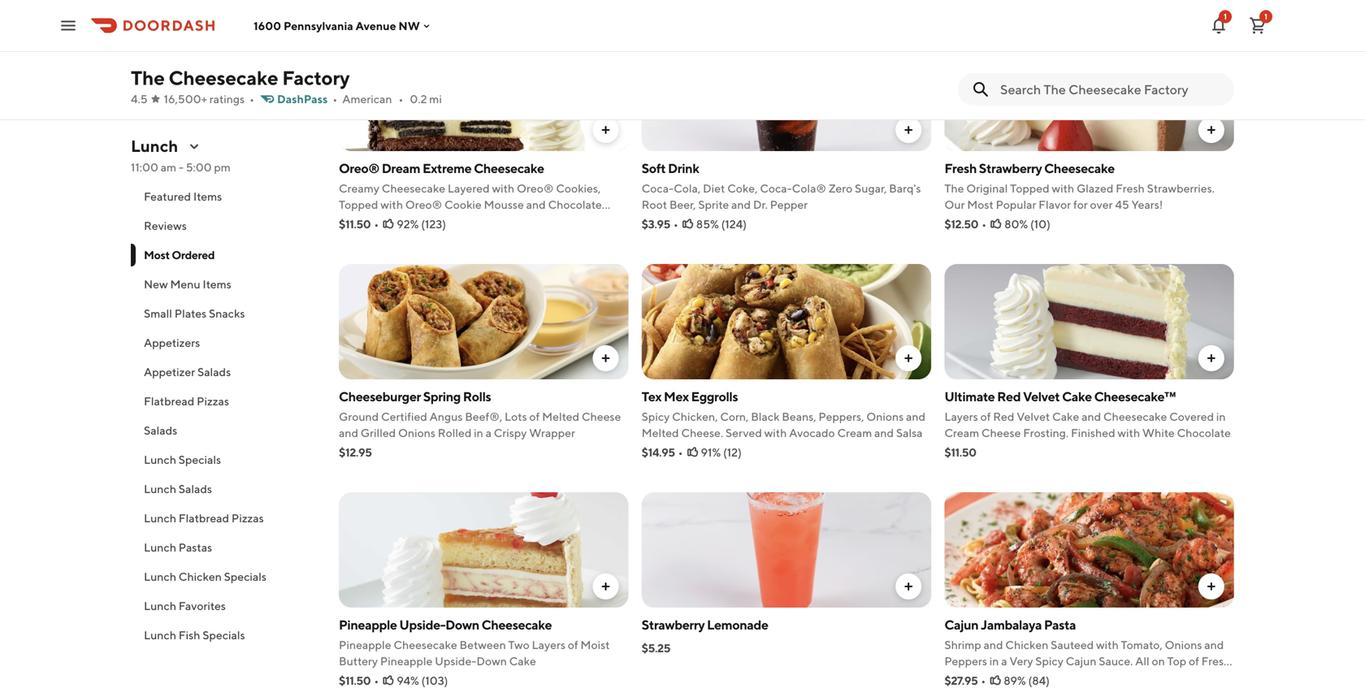 Task type: describe. For each thing, give the bounding box(es) containing it.
$14.95 •
[[642, 446, 683, 459]]

1 button
[[1242, 9, 1275, 42]]

• for pineapple upside-down cheesecake
[[374, 674, 379, 688]]

1 for 1 items, open order cart image
[[1265, 12, 1268, 21]]

cake inside pineapple upside-down cheesecake pineapple cheesecake between two layers of moist buttery pineapple upside-down cake
[[509, 655, 536, 668]]

85%
[[697, 217, 719, 231]]

ordered
[[172, 248, 215, 262]]

melted inside tex mex eggrolls spicy chicken, corn, black beans, peppers, onions and melted cheese. served with avocado cream and salsa
[[642, 426, 679, 440]]

strawberry inside the 'fresh strawberry cheesecake the original topped with glazed fresh strawberries. our most popular flavor for over 45 years!'
[[979, 161, 1042, 176]]

specials for fish
[[203, 629, 245, 642]]

0 vertical spatial upside-
[[399, 617, 446, 633]]

1600 pennsylvania avenue nw button
[[254, 19, 433, 32]]

flatbread pizzas button
[[131, 387, 319, 416]]

creamy
[[339, 182, 380, 195]]

plates
[[175, 307, 207, 320]]

lunch fish specials
[[144, 629, 245, 642]]

92%
[[397, 217, 419, 231]]

peppers,
[[819, 410, 865, 424]]

$5.25
[[642, 642, 671, 655]]

Item Search search field
[[1001, 80, 1222, 98]]

shrimp
[[945, 639, 982, 652]]

cheeseburger spring rolls ground certified angus beef®, lots of melted cheese and grilled onions rolled in a crispy wrapper $12.95
[[339, 389, 621, 459]]

linguini
[[945, 671, 987, 684]]

menus image
[[188, 140, 201, 153]]

0 vertical spatial cake
[[1063, 389, 1092, 404]]

spicy inside cajun jambalaya pasta shrimp and chicken sauteed with tomato, onions and peppers in a very spicy cajun sauce. all on top of fresh linguini (full-size portion only)
[[1036, 655, 1064, 668]]

moist
[[581, 639, 610, 652]]

#2 most liked
[[345, 39, 412, 50]]

with inside cajun jambalaya pasta shrimp and chicken sauteed with tomato, onions and peppers in a very spicy cajun sauce. all on top of fresh linguini (full-size portion only)
[[1097, 639, 1119, 652]]

salads button
[[131, 416, 319, 445]]

• down the cheesecake factory on the left of page
[[250, 92, 254, 106]]

oreo® dream extreme cheesecake creamy cheesecake layered with oreo® cookies, topped with oreo® cookie mousse and chocolate icing
[[339, 161, 602, 228]]

lunch specials button
[[131, 445, 319, 475]]

1 vertical spatial oreo®
[[517, 182, 554, 195]]

and up salsa
[[906, 410, 926, 424]]

favorites
[[179, 600, 226, 613]]

with inside the 'fresh strawberry cheesecake the original topped with glazed fresh strawberries. our most popular flavor for over 45 years!'
[[1052, 182, 1075, 195]]

add item to cart image for pineapple upside-down cheesecake
[[600, 580, 613, 593]]

pasta
[[1045, 617, 1076, 633]]

reviews button
[[131, 211, 319, 241]]

salads inside button
[[144, 424, 177, 437]]

$11.50 for oreo® dream extreme cheesecake
[[339, 217, 371, 231]]

pizzas inside lunch flatbread pizzas button
[[232, 512, 264, 525]]

diet
[[703, 182, 725, 195]]

cheesecake up ratings
[[169, 66, 278, 89]]

16,500+
[[164, 92, 207, 106]]

cookie
[[445, 198, 482, 211]]

covered
[[1170, 410, 1215, 424]]

1600
[[254, 19, 281, 32]]

in inside cheeseburger spring rolls ground certified angus beef®, lots of melted cheese and grilled onions rolled in a crispy wrapper $12.95
[[474, 426, 484, 440]]

small plates snacks
[[144, 307, 245, 320]]

pm
[[214, 161, 231, 174]]

melted inside cheeseburger spring rolls ground certified angus beef®, lots of melted cheese and grilled onions rolled in a crispy wrapper $12.95
[[542, 410, 580, 424]]

11:00
[[131, 161, 158, 174]]

and right items
[[519, 8, 538, 21]]

mi
[[429, 92, 442, 106]]

add item to cart image for soft drink
[[903, 124, 916, 137]]

cheese.
[[682, 426, 724, 440]]

our
[[945, 198, 965, 211]]

of inside cajun jambalaya pasta shrimp and chicken sauteed with tomato, onions and peppers in a very spicy cajun sauce. all on top of fresh linguini (full-size portion only)
[[1189, 655, 1200, 668]]

• for cajun jambalaya pasta
[[981, 674, 986, 688]]

jambalaya
[[981, 617, 1042, 633]]

lunch fish specials button
[[131, 621, 319, 650]]

tex mex eggrolls image
[[642, 264, 932, 380]]

$27.95 •
[[945, 674, 986, 688]]

cheesecake up two
[[482, 617, 552, 633]]

0.2
[[410, 92, 427, 106]]

notification bell image
[[1210, 16, 1229, 35]]

items
[[489, 8, 517, 21]]

am
[[161, 161, 176, 174]]

$12.50
[[945, 217, 979, 231]]

add item to cart image for strawberry lemonade
[[903, 580, 916, 593]]

• for oreo® dream extreme cheesecake
[[374, 217, 379, 231]]

tex
[[642, 389, 662, 404]]

rolls
[[463, 389, 491, 404]]

and left salsa
[[875, 426, 894, 440]]

the inside the 'fresh strawberry cheesecake the original topped with glazed fresh strawberries. our most popular flavor for over 45 years!'
[[945, 182, 964, 195]]

in inside cajun jambalaya pasta shrimp and chicken sauteed with tomato, onions and peppers in a very spicy cajun sauce. all on top of fresh linguini (full-size portion only)
[[990, 655, 999, 668]]

most inside the 'fresh strawberry cheesecake the original topped with glazed fresh strawberries. our most popular flavor for over 45 years!'
[[968, 198, 994, 211]]

icing
[[339, 214, 364, 228]]

0 vertical spatial down
[[446, 617, 479, 633]]

ultimate
[[945, 389, 995, 404]]

onions for tex mex eggrolls
[[867, 410, 904, 424]]

with up mousse
[[492, 182, 515, 195]]

featured items button
[[131, 182, 319, 211]]

most right the #3
[[664, 39, 687, 50]]

add item to cart image for fresh strawberry cheesecake
[[1206, 124, 1219, 137]]

0 vertical spatial items
[[193, 190, 222, 203]]

coke,
[[728, 182, 758, 195]]

zero
[[829, 182, 853, 195]]

tex mex eggrolls spicy chicken, corn, black beans, peppers, onions and melted cheese. served with avocado cream and salsa
[[642, 389, 926, 440]]

pizzas inside flatbread pizzas button
[[197, 395, 229, 408]]

dream
[[382, 161, 420, 176]]

of inside cheeseburger spring rolls ground certified angus beef®, lots of melted cheese and grilled onions rolled in a crispy wrapper $12.95
[[530, 410, 540, 424]]

cheesecake down dream
[[382, 182, 446, 195]]

snacks
[[209, 307, 245, 320]]

cheesecake up 94% (103)
[[394, 639, 457, 652]]

94%
[[397, 674, 419, 688]]

0 vertical spatial red
[[998, 389, 1021, 404]]

spicy inside tex mex eggrolls spicy chicken, corn, black beans, peppers, onions and melted cheese. served with avocado cream and salsa
[[642, 410, 670, 424]]

and right the tomato,
[[1205, 639, 1225, 652]]

92% (123)
[[397, 217, 446, 231]]

soft drink coca-cola, diet coke, coca-cola® zero sugar, barq's root beer, sprite and dr. pepper
[[642, 161, 921, 211]]

a inside cheeseburger spring rolls ground certified angus beef®, lots of melted cheese and grilled onions rolled in a crispy wrapper $12.95
[[486, 426, 492, 440]]

onions inside cheeseburger spring rolls ground certified angus beef®, lots of melted cheese and grilled onions rolled in a crispy wrapper $12.95
[[398, 426, 436, 440]]

fresh inside cajun jambalaya pasta shrimp and chicken sauteed with tomato, onions and peppers in a very spicy cajun sauce. all on top of fresh linguini (full-size portion only)
[[1202, 655, 1231, 668]]

appetizer
[[144, 365, 195, 379]]

1 vertical spatial upside-
[[435, 655, 477, 668]]

new menu items
[[144, 278, 231, 291]]

most down "avenue"
[[361, 39, 384, 50]]

lunch for lunch salads
[[144, 482, 176, 496]]

white
[[1143, 426, 1175, 440]]

$12.95
[[339, 446, 372, 459]]

91% (12)
[[701, 446, 742, 459]]

1 for notification bell image
[[1224, 12, 1228, 21]]

appetizers button
[[131, 328, 319, 358]]

store
[[623, 8, 649, 21]]

strawberry lemonade image
[[642, 493, 932, 608]]

angus
[[430, 410, 463, 424]]

fresh strawberry cheesecake image
[[945, 36, 1235, 151]]

menu
[[170, 278, 200, 291]]

peppers
[[945, 655, 988, 668]]

91%
[[701, 446, 721, 459]]

avocado
[[790, 426, 835, 440]]

• down factory
[[333, 92, 338, 106]]

$11.50 for pineapple upside-down cheesecake
[[339, 674, 371, 688]]

2 vertical spatial pineapple
[[380, 655, 433, 668]]

sauce.
[[1099, 655, 1134, 668]]

$3.95
[[642, 217, 671, 231]]

strawberry lemonade
[[642, 617, 769, 633]]

glazed
[[1077, 182, 1114, 195]]

salads for appetizer salads
[[197, 365, 231, 379]]

for
[[1074, 198, 1088, 211]]

and inside oreo® dream extreme cheesecake creamy cheesecake layered with oreo® cookies, topped with oreo® cookie mousse and chocolate icing
[[526, 198, 546, 211]]

(12)
[[724, 446, 742, 459]]

cream inside tex mex eggrolls spicy chicken, corn, black beans, peppers, onions and melted cheese. served with avocado cream and salsa
[[838, 426, 872, 440]]

cheesecake™
[[1095, 389, 1176, 404]]

lunch favorites button
[[131, 592, 319, 621]]

$27.95
[[945, 674, 978, 688]]

• for fresh strawberry cheesecake
[[982, 217, 987, 231]]

finished
[[1071, 426, 1116, 440]]

0 vertical spatial velvet
[[1023, 389, 1060, 404]]

onions for cajun jambalaya pasta
[[1165, 639, 1203, 652]]

chocolate inside 'ultimate red velvet cake cheesecake™ layers of red velvet cake and cheesecake covered in cream cheese frosting. finished with white chocolate $11.50'
[[1178, 426, 1231, 440]]

eggrolls
[[691, 389, 738, 404]]

1 vertical spatial flatbread
[[179, 512, 229, 525]]

lunch pastas
[[144, 541, 212, 554]]

1 coca- from the left
[[642, 182, 674, 195]]

$11.50 • for pineapple upside-down cheesecake
[[339, 674, 379, 688]]



Task type: locate. For each thing, give the bounding box(es) containing it.
0 vertical spatial fresh
[[945, 161, 977, 176]]

onions up salsa
[[867, 410, 904, 424]]

lunch inside the lunch salads button
[[144, 482, 176, 496]]

spicy
[[642, 410, 670, 424], [1036, 655, 1064, 668]]

(10)
[[1031, 217, 1051, 231]]

on
[[1152, 655, 1166, 668]]

a inside cajun jambalaya pasta shrimp and chicken sauteed with tomato, onions and peppers in a very spicy cajun sauce. all on top of fresh linguini (full-size portion only)
[[1002, 655, 1008, 668]]

topped down creamy
[[339, 198, 378, 211]]

lunch specials
[[144, 453, 221, 467]]

45
[[1116, 198, 1130, 211]]

1 horizontal spatial pizzas
[[232, 512, 264, 525]]

dishes
[[541, 8, 574, 21]]

featured
[[144, 190, 191, 203]]

1 inside button
[[1265, 12, 1268, 21]]

1 vertical spatial cajun
[[1066, 655, 1097, 668]]

1 horizontal spatial cheese
[[982, 426, 1021, 440]]

oreo® up 92% (123)
[[405, 198, 442, 211]]

a
[[486, 426, 492, 440], [1002, 655, 1008, 668]]

$11.50 down ultimate
[[945, 446, 977, 459]]

2 vertical spatial oreo®
[[405, 198, 442, 211]]

2 $11.50 • from the top
[[339, 674, 379, 688]]

strawberry up original
[[979, 161, 1042, 176]]

1 items, open order cart image
[[1249, 16, 1268, 35]]

pastas
[[179, 541, 212, 554]]

layers inside pineapple upside-down cheesecake pineapple cheesecake between two layers of moist buttery pineapple upside-down cake
[[532, 639, 566, 652]]

salads up lunch specials
[[144, 424, 177, 437]]

and inside 'ultimate red velvet cake cheesecake™ layers of red velvet cake and cheesecake covered in cream cheese frosting. finished with white chocolate $11.50'
[[1082, 410, 1102, 424]]

1 vertical spatial velvet
[[1017, 410, 1051, 424]]

1 vertical spatial cake
[[1053, 410, 1080, 424]]

1 horizontal spatial chicken
[[1006, 639, 1049, 652]]

chicken up favorites
[[179, 570, 222, 584]]

1 vertical spatial pineapple
[[339, 639, 391, 652]]

• right $3.95
[[674, 217, 679, 231]]

and right mousse
[[526, 198, 546, 211]]

certified
[[381, 410, 427, 424]]

0 vertical spatial spicy
[[642, 410, 670, 424]]

0 horizontal spatial onions
[[398, 426, 436, 440]]

of down ultimate
[[981, 410, 991, 424]]

with up 92%
[[381, 198, 403, 211]]

of inside pineapple upside-down cheesecake pineapple cheesecake between two layers of moist buttery pineapple upside-down cake
[[568, 639, 579, 652]]

and down ground
[[339, 426, 359, 440]]

lunch for lunch favorites
[[144, 600, 176, 613]]

lunch
[[131, 137, 178, 156], [144, 453, 176, 467], [144, 482, 176, 496], [144, 512, 176, 525], [144, 541, 176, 554], [144, 570, 176, 584], [144, 600, 176, 613], [144, 629, 176, 642]]

• left 0.2
[[399, 92, 404, 106]]

melted up $14.95 •
[[642, 426, 679, 440]]

2 add item to cart image from the left
[[1206, 124, 1219, 137]]

cajun jambalaya pasta image
[[945, 493, 1235, 608]]

0 horizontal spatial in
[[474, 426, 484, 440]]

0 vertical spatial $11.50
[[339, 217, 371, 231]]

• right icing at the top left of the page
[[374, 217, 379, 231]]

0 vertical spatial specials
[[179, 453, 221, 467]]

1 vertical spatial salads
[[144, 424, 177, 437]]

lunch for lunch chicken specials
[[144, 570, 176, 584]]

liked right the #3
[[689, 39, 715, 50]]

1 horizontal spatial 1
[[1265, 12, 1268, 21]]

1 horizontal spatial onions
[[867, 410, 904, 424]]

oreo® dream extreme cheesecake image
[[339, 36, 629, 151]]

1600 pennsylvania avenue nw
[[254, 19, 420, 32]]

in down beef®,
[[474, 426, 484, 440]]

with inside 'ultimate red velvet cake cheesecake™ layers of red velvet cake and cheesecake covered in cream cheese frosting. finished with white chocolate $11.50'
[[1118, 426, 1141, 440]]

beer,
[[670, 198, 696, 211]]

small plates snacks button
[[131, 299, 319, 328]]

add item to cart image for tex mex eggrolls
[[903, 352, 916, 365]]

0 vertical spatial strawberry
[[979, 161, 1042, 176]]

fresh right top
[[1202, 655, 1231, 668]]

liked for drink
[[689, 39, 715, 50]]

lunch inside lunch fish specials button
[[144, 629, 176, 642]]

$11.50 • down creamy
[[339, 217, 379, 231]]

small
[[144, 307, 172, 320]]

0 vertical spatial flatbread
[[144, 395, 195, 408]]

0 horizontal spatial strawberry
[[642, 617, 705, 633]]

2 coca- from the left
[[760, 182, 792, 195]]

1 vertical spatial items
[[203, 278, 231, 291]]

with up sauce.
[[1097, 639, 1119, 652]]

flavor
[[1039, 198, 1072, 211]]

with left white
[[1118, 426, 1141, 440]]

cheeseburger spring rolls image
[[339, 264, 629, 380]]

• for tex mex eggrolls
[[678, 446, 683, 459]]

lunch up lunch salads
[[144, 453, 176, 467]]

oreo® up mousse
[[517, 182, 554, 195]]

a up '(full-'
[[1002, 655, 1008, 668]]

• right $14.95
[[678, 446, 683, 459]]

spicy down tex
[[642, 410, 670, 424]]

1 right notification bell image
[[1265, 12, 1268, 21]]

cream down ultimate
[[945, 426, 980, 440]]

1 horizontal spatial the
[[339, 8, 359, 21]]

strawberries.
[[1148, 182, 1215, 195]]

0 vertical spatial cheese
[[582, 410, 621, 424]]

between
[[460, 639, 506, 652]]

1 horizontal spatial coca-
[[760, 182, 792, 195]]

1
[[1224, 12, 1228, 21], [1265, 12, 1268, 21]]

fresh strawberry cheesecake the original topped with glazed fresh strawberries. our most popular flavor for over 45 years!
[[945, 161, 1215, 211]]

0 vertical spatial $11.50 •
[[339, 217, 379, 231]]

pineapple upside-down cheesecake pineapple cheesecake between two layers of moist buttery pineapple upside-down cake
[[339, 617, 610, 668]]

$11.50 • down buttery
[[339, 674, 379, 688]]

american
[[342, 92, 392, 106]]

2 horizontal spatial the
[[945, 182, 964, 195]]

cheeseburger
[[339, 389, 421, 404]]

extreme
[[423, 161, 472, 176]]

0 horizontal spatial the
[[131, 66, 165, 89]]

2 liked from the left
[[689, 39, 715, 50]]

• for soft drink
[[674, 217, 679, 231]]

2 vertical spatial fresh
[[1202, 655, 1231, 668]]

$11.50 • for oreo® dream extreme cheesecake
[[339, 217, 379, 231]]

cookies,
[[556, 182, 601, 195]]

cheesecake up glazed
[[1045, 161, 1115, 176]]

lunch chicken specials
[[144, 570, 267, 584]]

lunch salads button
[[131, 475, 319, 504]]

0 vertical spatial pineapple
[[339, 617, 397, 633]]

most down original
[[968, 198, 994, 211]]

and down coke, on the right of page
[[732, 198, 751, 211]]

sauteed
[[1051, 639, 1094, 652]]

lunch down lunch salads
[[144, 512, 176, 525]]

0 horizontal spatial liked
[[386, 39, 412, 50]]

red down ultimate
[[994, 410, 1015, 424]]

cheesecake up mousse
[[474, 161, 544, 176]]

chicken up very
[[1006, 639, 1049, 652]]

0 vertical spatial layers
[[945, 410, 979, 424]]

topped inside the 'fresh strawberry cheesecake the original topped with glazed fresh strawberries. our most popular flavor for over 45 years!'
[[1011, 182, 1050, 195]]

$11.50 down creamy
[[339, 217, 371, 231]]

1 vertical spatial the
[[131, 66, 165, 89]]

94% (103)
[[397, 674, 448, 688]]

0 horizontal spatial layers
[[532, 639, 566, 652]]

topped inside oreo® dream extreme cheesecake creamy cheesecake layered with oreo® cookies, topped with oreo® cookie mousse and chocolate icing
[[339, 198, 378, 211]]

1 horizontal spatial oreo®
[[405, 198, 442, 211]]

1 vertical spatial layers
[[532, 639, 566, 652]]

add item to cart image
[[600, 124, 613, 137], [1206, 124, 1219, 137]]

layers down ultimate
[[945, 410, 979, 424]]

• left '(full-'
[[981, 674, 986, 688]]

specials for chicken
[[224, 570, 267, 584]]

cake up frosting.
[[1053, 410, 1080, 424]]

of left moist
[[568, 639, 579, 652]]

with down black
[[765, 426, 787, 440]]

1 1 from the left
[[1224, 12, 1228, 21]]

add item to cart image up cookies,
[[600, 124, 613, 137]]

liked for dream
[[386, 39, 412, 50]]

coca- up root
[[642, 182, 674, 195]]

oreo® up creamy
[[339, 161, 380, 176]]

pizzas down the lunch salads button
[[232, 512, 264, 525]]

85% (124)
[[697, 217, 747, 231]]

salads for lunch salads
[[179, 482, 212, 496]]

specials down lunch pastas button
[[224, 570, 267, 584]]

(123)
[[421, 217, 446, 231]]

1 vertical spatial strawberry
[[642, 617, 705, 633]]

add item to cart image
[[903, 124, 916, 137], [600, 352, 613, 365], [903, 352, 916, 365], [1206, 352, 1219, 365], [600, 580, 613, 593], [903, 580, 916, 593], [1206, 580, 1219, 593]]

0 vertical spatial chocolate
[[548, 198, 602, 211]]

lunch inside lunch flatbread pizzas button
[[144, 512, 176, 525]]

1 horizontal spatial fresh
[[1116, 182, 1145, 195]]

cheesecake inside 'ultimate red velvet cake cheesecake™ layers of red velvet cake and cheesecake covered in cream cheese frosting. finished with white chocolate $11.50'
[[1104, 410, 1168, 424]]

in inside 'ultimate red velvet cake cheesecake™ layers of red velvet cake and cheesecake covered in cream cheese frosting. finished with white chocolate $11.50'
[[1217, 410, 1226, 424]]

lunch down lunch specials
[[144, 482, 176, 496]]

0 horizontal spatial cheese
[[582, 410, 621, 424]]

onions down certified
[[398, 426, 436, 440]]

2 cream from the left
[[945, 426, 980, 440]]

cheese inside 'ultimate red velvet cake cheesecake™ layers of red velvet cake and cheesecake covered in cream cheese frosting. finished with white chocolate $11.50'
[[982, 426, 1021, 440]]

red right ultimate
[[998, 389, 1021, 404]]

items up small plates snacks button
[[203, 278, 231, 291]]

the for the cheesecake factory
[[131, 66, 165, 89]]

rolled
[[438, 426, 472, 440]]

in right covered
[[1217, 410, 1226, 424]]

and inside cheeseburger spring rolls ground certified angus beef®, lots of melted cheese and grilled onions rolled in a crispy wrapper $12.95
[[339, 426, 359, 440]]

only)
[[1079, 671, 1105, 684]]

lunch up 11:00
[[131, 137, 178, 156]]

0 vertical spatial a
[[486, 426, 492, 440]]

factory
[[282, 66, 350, 89]]

fresh up 45
[[1116, 182, 1145, 195]]

$11.50 down buttery
[[339, 674, 371, 688]]

0 vertical spatial pizzas
[[197, 395, 229, 408]]

the
[[339, 8, 359, 21], [131, 66, 165, 89], [945, 182, 964, 195]]

1 cream from the left
[[838, 426, 872, 440]]

1 horizontal spatial layers
[[945, 410, 979, 424]]

spicy up portion
[[1036, 655, 1064, 668]]

cajun up shrimp
[[945, 617, 979, 633]]

cheesecake inside the 'fresh strawberry cheesecake the original topped with glazed fresh strawberries. our most popular flavor for over 45 years!'
[[1045, 161, 1115, 176]]

lunch for lunch pastas
[[144, 541, 176, 554]]

of right "lots"
[[530, 410, 540, 424]]

pizzas down appetizer salads button
[[197, 395, 229, 408]]

cream down peppers,
[[838, 426, 872, 440]]

1 vertical spatial chicken
[[1006, 639, 1049, 652]]

1 vertical spatial spicy
[[1036, 655, 1064, 668]]

onions inside cajun jambalaya pasta shrimp and chicken sauteed with tomato, onions and peppers in a very spicy cajun sauce. all on top of fresh linguini (full-size portion only)
[[1165, 639, 1203, 652]]

1 vertical spatial in
[[474, 426, 484, 440]]

strawberry up $5.25
[[642, 617, 705, 633]]

wrapper
[[529, 426, 575, 440]]

0 horizontal spatial 1
[[1224, 12, 1228, 21]]

cheesecake down cheesecake™
[[1104, 410, 1168, 424]]

#3 most liked
[[648, 39, 715, 50]]

2 1 from the left
[[1265, 12, 1268, 21]]

1 vertical spatial down
[[477, 655, 507, 668]]

layers inside 'ultimate red velvet cake cheesecake™ layers of red velvet cake and cheesecake covered in cream cheese frosting. finished with white chocolate $11.50'
[[945, 410, 979, 424]]

cajun
[[945, 617, 979, 633], [1066, 655, 1097, 668]]

fresh up original
[[945, 161, 977, 176]]

the left most
[[339, 8, 359, 21]]

2 horizontal spatial onions
[[1165, 639, 1203, 652]]

coca-
[[642, 182, 674, 195], [760, 182, 792, 195]]

• right $12.50
[[982, 217, 987, 231]]

1 vertical spatial melted
[[642, 426, 679, 440]]

0 vertical spatial onions
[[867, 410, 904, 424]]

pepper
[[770, 198, 808, 211]]

new
[[144, 278, 168, 291]]

coca- up pepper
[[760, 182, 792, 195]]

featured items
[[144, 190, 222, 203]]

specials inside button
[[203, 629, 245, 642]]

(full-
[[989, 671, 1017, 684]]

$11.50
[[339, 217, 371, 231], [945, 446, 977, 459], [339, 674, 371, 688]]

cheese inside cheeseburger spring rolls ground certified angus beef®, lots of melted cheese and grilled onions rolled in a crispy wrapper $12.95
[[582, 410, 621, 424]]

0 horizontal spatial cream
[[838, 426, 872, 440]]

1 horizontal spatial melted
[[642, 426, 679, 440]]

0 horizontal spatial coca-
[[642, 182, 674, 195]]

chocolate down cookies,
[[548, 198, 602, 211]]

2 vertical spatial salads
[[179, 482, 212, 496]]

cream inside 'ultimate red velvet cake cheesecake™ layers of red velvet cake and cheesecake covered in cream cheese frosting. finished with white chocolate $11.50'
[[945, 426, 980, 440]]

lunch left fish
[[144, 629, 176, 642]]

mex
[[664, 389, 689, 404]]

2 vertical spatial specials
[[203, 629, 245, 642]]

lunch for lunch specials
[[144, 453, 176, 467]]

0 horizontal spatial pizzas
[[197, 395, 229, 408]]

add item to cart image for cajun jambalaya pasta
[[1206, 580, 1219, 593]]

lunch inside lunch specials button
[[144, 453, 176, 467]]

1 vertical spatial onions
[[398, 426, 436, 440]]

0 horizontal spatial a
[[486, 426, 492, 440]]

and up finished
[[1082, 410, 1102, 424]]

1 vertical spatial specials
[[224, 570, 267, 584]]

0 horizontal spatial chocolate
[[548, 198, 602, 211]]

buttery
[[339, 655, 378, 668]]

dashpass •
[[277, 92, 338, 106]]

0 vertical spatial the
[[339, 8, 359, 21]]

0 horizontal spatial melted
[[542, 410, 580, 424]]

most ordered
[[144, 248, 215, 262]]

chicken,
[[672, 410, 718, 424]]

1 vertical spatial fresh
[[1116, 182, 1145, 195]]

chocolate
[[548, 198, 602, 211], [1178, 426, 1231, 440]]

1 add item to cart image from the left
[[600, 124, 613, 137]]

chicken inside lunch chicken specials button
[[179, 570, 222, 584]]

layers right two
[[532, 639, 566, 652]]

with
[[492, 182, 515, 195], [1052, 182, 1075, 195], [381, 198, 403, 211], [765, 426, 787, 440], [1118, 426, 1141, 440], [1097, 639, 1119, 652]]

topped up the popular
[[1011, 182, 1050, 195]]

down up between
[[446, 617, 479, 633]]

$3.95 •
[[642, 217, 679, 231]]

upside- up 94% (103)
[[399, 617, 446, 633]]

0 horizontal spatial fresh
[[945, 161, 977, 176]]

80%
[[1005, 217, 1029, 231]]

pizzas
[[197, 395, 229, 408], [232, 512, 264, 525]]

chocolate inside oreo® dream extreme cheesecake creamy cheesecake layered with oreo® cookies, topped with oreo® cookie mousse and chocolate icing
[[548, 198, 602, 211]]

11:00 am - 5:00 pm
[[131, 161, 231, 174]]

chicken inside cajun jambalaya pasta shrimp and chicken sauteed with tomato, onions and peppers in a very spicy cajun sauce. all on top of fresh linguini (full-size portion only)
[[1006, 639, 1049, 652]]

appetizer salads
[[144, 365, 231, 379]]

1 vertical spatial $11.50 •
[[339, 674, 379, 688]]

1 horizontal spatial topped
[[1011, 182, 1050, 195]]

0 horizontal spatial chicken
[[179, 570, 222, 584]]

add item to cart image for cheeseburger spring rolls
[[600, 352, 613, 365]]

lunch for lunch flatbread pizzas
[[144, 512, 176, 525]]

a down beef®,
[[486, 426, 492, 440]]

0 vertical spatial topped
[[1011, 182, 1050, 195]]

0 horizontal spatial topped
[[339, 198, 378, 211]]

lunch left favorites
[[144, 600, 176, 613]]

lunch inside lunch favorites button
[[144, 600, 176, 613]]

with inside tex mex eggrolls spicy chicken, corn, black beans, peppers, onions and melted cheese. served with avocado cream and salsa
[[765, 426, 787, 440]]

1 liked from the left
[[386, 39, 412, 50]]

the up 4.5
[[131, 66, 165, 89]]

0 vertical spatial salads
[[197, 365, 231, 379]]

1 vertical spatial red
[[994, 410, 1015, 424]]

$12.50 •
[[945, 217, 987, 231]]

0 horizontal spatial cajun
[[945, 617, 979, 633]]

1 $11.50 • from the top
[[339, 217, 379, 231]]

the up our
[[945, 182, 964, 195]]

most
[[361, 8, 387, 21]]

soft drink image
[[642, 36, 932, 151]]

two
[[509, 639, 530, 652]]

1 vertical spatial $11.50
[[945, 446, 977, 459]]

16,500+ ratings •
[[164, 92, 254, 106]]

onions inside tex mex eggrolls spicy chicken, corn, black beans, peppers, onions and melted cheese. served with avocado cream and salsa
[[867, 410, 904, 424]]

ultimate red velvet cake cheesecake™ layers of red velvet cake and cheesecake covered in cream cheese frosting. finished with white chocolate $11.50
[[945, 389, 1231, 459]]

2 vertical spatial onions
[[1165, 639, 1203, 652]]

of inside 'ultimate red velvet cake cheesecake™ layers of red velvet cake and cheesecake covered in cream cheese frosting. finished with white chocolate $11.50'
[[981, 410, 991, 424]]

0 horizontal spatial spicy
[[642, 410, 670, 424]]

with up flavor
[[1052, 182, 1075, 195]]

cheesecake
[[169, 66, 278, 89], [474, 161, 544, 176], [1045, 161, 1115, 176], [382, 182, 446, 195], [1104, 410, 1168, 424], [482, 617, 552, 633], [394, 639, 457, 652]]

lunch down lunch pastas
[[144, 570, 176, 584]]

4.5
[[131, 92, 148, 106]]

1 horizontal spatial strawberry
[[979, 161, 1042, 176]]

$11.50 inside 'ultimate red velvet cake cheesecake™ layers of red velvet cake and cheesecake covered in cream cheese frosting. finished with white chocolate $11.50'
[[945, 446, 977, 459]]

red
[[998, 389, 1021, 404], [994, 410, 1015, 424]]

lunch for lunch
[[131, 137, 178, 156]]

1 vertical spatial topped
[[339, 198, 378, 211]]

salads down appetizers button
[[197, 365, 231, 379]]

and inside "soft drink coca-cola, diet coke, coca-cola® zero sugar, barq's root beer, sprite and dr. pepper"
[[732, 198, 751, 211]]

down
[[446, 617, 479, 633], [477, 655, 507, 668]]

pineapple
[[339, 617, 397, 633], [339, 639, 391, 652], [380, 655, 433, 668]]

1 vertical spatial a
[[1002, 655, 1008, 668]]

80% (10)
[[1005, 217, 1051, 231]]

add item to cart image for ultimate red velvet cake cheesecake™
[[1206, 352, 1219, 365]]

1 horizontal spatial in
[[990, 655, 999, 668]]

0 vertical spatial chicken
[[179, 570, 222, 584]]

0 vertical spatial oreo®
[[339, 161, 380, 176]]

1 vertical spatial pizzas
[[232, 512, 264, 525]]

fish
[[179, 629, 200, 642]]

this
[[602, 8, 621, 21]]

cake up finished
[[1063, 389, 1092, 404]]

pineapple upside-down cheesecake image
[[339, 493, 629, 608]]

and
[[519, 8, 538, 21], [526, 198, 546, 211], [732, 198, 751, 211], [906, 410, 926, 424], [1082, 410, 1102, 424], [339, 426, 359, 440], [875, 426, 894, 440], [984, 639, 1004, 652], [1205, 639, 1225, 652]]

the cheesecake factory
[[131, 66, 350, 89]]

chocolate down covered
[[1178, 426, 1231, 440]]

liked down nw
[[386, 39, 412, 50]]

oreo®
[[339, 161, 380, 176], [517, 182, 554, 195], [405, 198, 442, 211]]

ultimate red velvet cake cheesecake™ image
[[945, 264, 1235, 380]]

1 left the 1 button
[[1224, 12, 1228, 21]]

most up new
[[144, 248, 170, 262]]

1 horizontal spatial spicy
[[1036, 655, 1064, 668]]

1 vertical spatial chocolate
[[1178, 426, 1231, 440]]

and down jambalaya
[[984, 639, 1004, 652]]

flatbread down appetizer
[[144, 395, 195, 408]]

lunch inside lunch chicken specials button
[[144, 570, 176, 584]]

add item to cart image for oreo® dream extreme cheesecake
[[600, 124, 613, 137]]

2 vertical spatial the
[[945, 182, 964, 195]]

2 horizontal spatial in
[[1217, 410, 1226, 424]]

2 horizontal spatial fresh
[[1202, 655, 1231, 668]]

specials up lunch salads
[[179, 453, 221, 467]]

lunch for lunch fish specials
[[144, 629, 176, 642]]

2 vertical spatial $11.50
[[339, 674, 371, 688]]

cheese
[[582, 410, 621, 424], [982, 426, 1021, 440]]

salads up lunch flatbread pizzas
[[179, 482, 212, 496]]

1 horizontal spatial cream
[[945, 426, 980, 440]]

0 horizontal spatial oreo®
[[339, 161, 380, 176]]

open menu image
[[59, 16, 78, 35]]

salsa
[[897, 426, 923, 440]]

lunch inside lunch pastas button
[[144, 541, 176, 554]]

cake down two
[[509, 655, 536, 668]]

items
[[193, 190, 222, 203], [203, 278, 231, 291]]

1 vertical spatial cheese
[[982, 426, 1021, 440]]

the for the most commonly ordered items and dishes from this store
[[339, 8, 359, 21]]

• down buttery
[[374, 674, 379, 688]]

melted up 'wrapper' on the left
[[542, 410, 580, 424]]

0 horizontal spatial add item to cart image
[[600, 124, 613, 137]]



Task type: vqa. For each thing, say whether or not it's contained in the screenshot.
$$$
no



